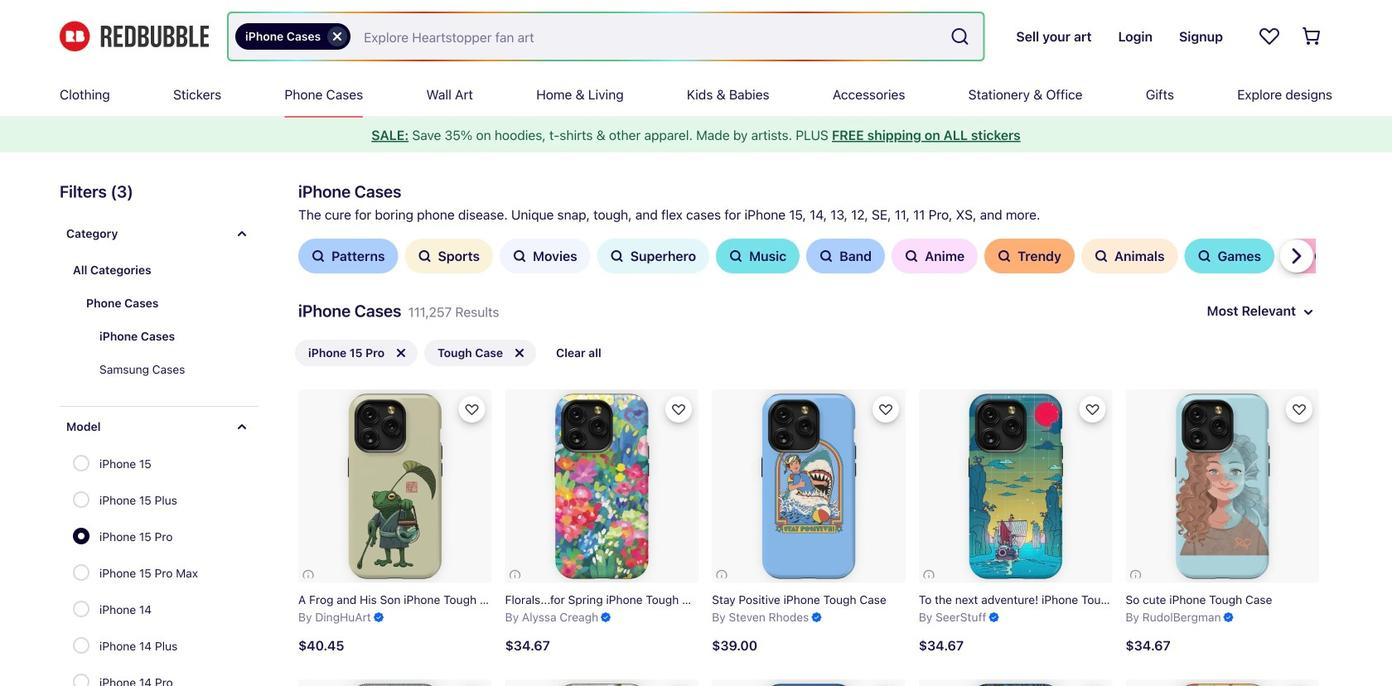 Task type: locate. For each thing, give the bounding box(es) containing it.
None field
[[229, 13, 983, 60]]

to the next adventure! iphone tough case image
[[919, 390, 1113, 583]]

None radio
[[73, 528, 90, 545], [73, 564, 90, 581], [73, 637, 90, 654], [73, 674, 90, 686], [73, 528, 90, 545], [73, 564, 90, 581], [73, 637, 90, 654], [73, 674, 90, 686]]

7 menu item from the left
[[833, 73, 905, 116]]

4 menu item from the left
[[426, 73, 473, 116]]

menu bar
[[60, 73, 1333, 116]]

menu item
[[60, 73, 110, 116], [173, 73, 221, 116], [285, 73, 363, 116], [426, 73, 473, 116], [536, 73, 624, 116], [687, 73, 770, 116], [833, 73, 905, 116], [969, 73, 1083, 116], [1146, 73, 1174, 116], [1238, 73, 1333, 116]]

so cute iphone tough case image
[[1126, 390, 1319, 583]]

8 menu item from the left
[[969, 73, 1083, 116]]

3 menu item from the left
[[285, 73, 363, 116]]

None radio
[[73, 455, 90, 472], [73, 491, 90, 508], [73, 601, 90, 617], [73, 455, 90, 472], [73, 491, 90, 508], [73, 601, 90, 617]]

florals...for spring iphone tough case image
[[505, 390, 699, 583]]

Search term search field
[[351, 13, 944, 60]]

1 menu item from the left
[[60, 73, 110, 116]]



Task type: vqa. For each thing, say whether or not it's contained in the screenshot.
those
no



Task type: describe. For each thing, give the bounding box(es) containing it.
10 menu item from the left
[[1238, 73, 1333, 116]]

9 menu item from the left
[[1146, 73, 1174, 116]]

6 menu item from the left
[[687, 73, 770, 116]]

5 menu item from the left
[[536, 73, 624, 116]]

2 menu item from the left
[[173, 73, 221, 116]]

111,257 results element
[[33, 179, 1374, 686]]

model option group
[[73, 447, 208, 686]]

a frog and his son iphone tough case image
[[298, 390, 492, 583]]

stay positive iphone tough case image
[[712, 390, 906, 583]]



